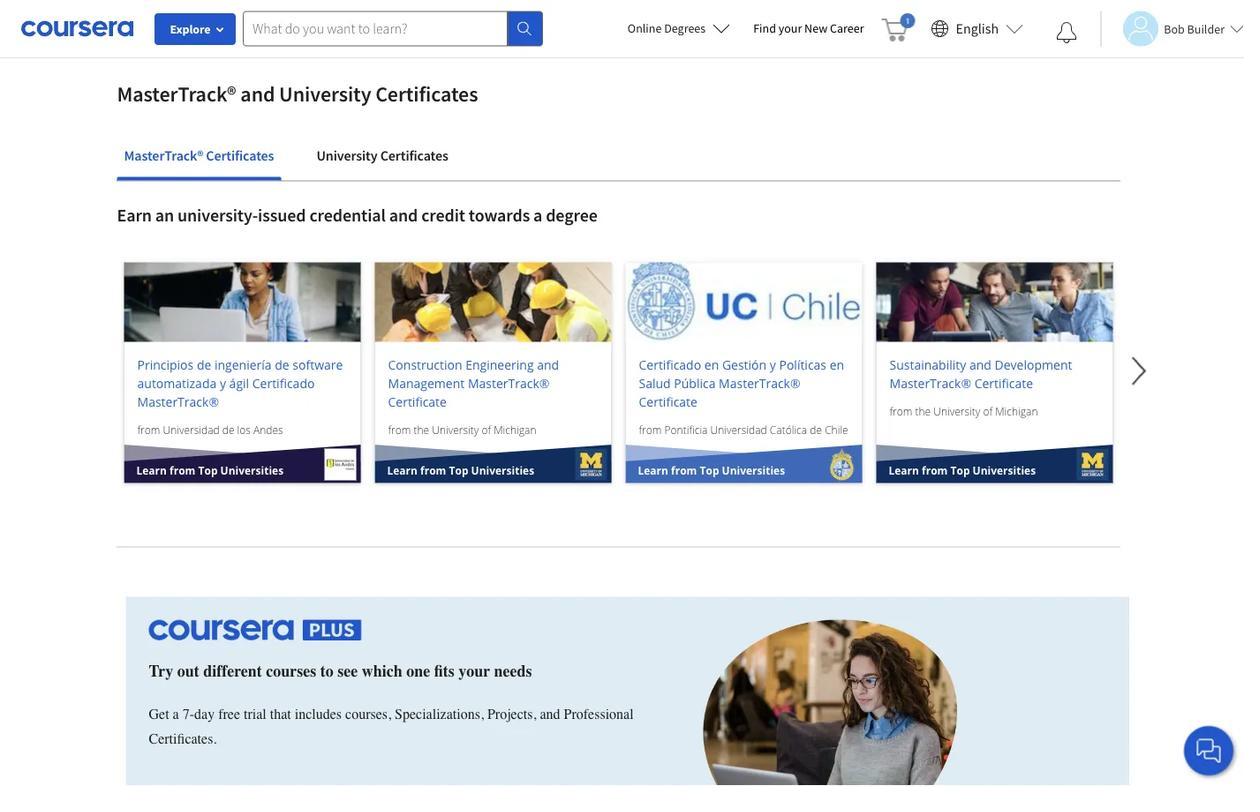 Task type: locate. For each thing, give the bounding box(es) containing it.
1 vertical spatial a
[[173, 707, 179, 724]]

1 horizontal spatial your
[[779, 20, 802, 36]]

mastertrack® down gestión
[[719, 375, 801, 392]]

from the university of michigan for mastertrack®
[[890, 405, 1038, 419]]

english button
[[924, 0, 1031, 57]]

0 horizontal spatial the
[[414, 423, 429, 438]]

0 vertical spatial from the university of michigan
[[890, 405, 1038, 419]]

sustainability
[[890, 357, 966, 373]]

your
[[779, 20, 802, 36], [459, 663, 490, 681]]

michigan for certificate
[[995, 405, 1038, 419]]

1 vertical spatial y
[[220, 375, 226, 392]]

michigan down sustainability and development mastertrack® certificate link in the right of the page
[[995, 405, 1038, 419]]

construction engineering and management mastertrack® certificate
[[388, 357, 559, 410]]

the for sustainability and development mastertrack® certificate
[[915, 405, 931, 419]]

pontificia universidad católica de chile image up gestión
[[626, 263, 862, 342]]

a left 7-
[[173, 707, 179, 724]]

1 vertical spatial universidad de los andes image
[[325, 449, 356, 481]]

certificate down development
[[975, 375, 1033, 392]]

and left credit at the top left of the page
[[389, 204, 418, 226]]

certificado en gestión y políticas en salud pública mastertrack® certificate
[[639, 357, 844, 410]]

university up credential
[[316, 147, 378, 165]]

1 horizontal spatial certificate
[[639, 394, 698, 410]]

andes
[[253, 423, 283, 438]]

1 learn from top universities from the left
[[136, 464, 284, 478]]

salud
[[639, 375, 671, 392]]

michigan
[[995, 405, 1038, 419], [494, 423, 536, 438]]

mastertrack®
[[117, 81, 236, 108], [124, 147, 203, 165], [468, 375, 550, 392], [719, 375, 801, 392], [890, 375, 971, 392], [137, 394, 219, 410]]

coursera image
[[21, 14, 133, 43]]

1 vertical spatial from the university of michigan
[[388, 423, 536, 438]]

find your new career
[[753, 20, 864, 36]]

needs
[[494, 663, 532, 681]]

en right políticas
[[830, 357, 844, 373]]

mastertrack® up an
[[124, 147, 203, 165]]

and right engineering
[[537, 357, 559, 373]]

sustainability and development mastertrack® certificate
[[890, 357, 1072, 392]]

michigan down construction engineering and management mastertrack® certificate "link"
[[494, 423, 536, 438]]

universities for en
[[722, 464, 785, 478]]

1 horizontal spatial the
[[915, 405, 931, 419]]

7-
[[183, 707, 194, 724]]

los
[[237, 423, 251, 438]]

a left degree
[[533, 204, 542, 226]]

certificates
[[375, 81, 478, 108], [206, 147, 274, 165], [380, 147, 448, 165]]

one
[[406, 663, 430, 681]]

to
[[320, 663, 334, 681]]

4 learn from the left
[[889, 464, 919, 478]]

mastertrack® down automatizada in the left top of the page
[[137, 394, 219, 410]]

y inside principios de ingeniería de software automatizada y ágil certificado mastertrack®
[[220, 375, 226, 392]]

0 horizontal spatial universidad
[[163, 423, 220, 438]]

certificate
[[975, 375, 1033, 392], [388, 394, 447, 410], [639, 394, 698, 410]]

en up pública
[[704, 357, 719, 373]]

the
[[915, 405, 931, 419], [414, 423, 429, 438]]

of down sustainability and development mastertrack® certificate link in the right of the page
[[983, 405, 993, 419]]

1 horizontal spatial from the university of michigan
[[890, 405, 1038, 419]]

coursera plus logo image
[[149, 621, 362, 642]]

0 horizontal spatial y
[[220, 375, 226, 392]]

of down construction engineering and management mastertrack® certificate "link"
[[482, 423, 491, 438]]

0 vertical spatial the
[[915, 405, 931, 419]]

the for construction engineering and management mastertrack® certificate
[[414, 423, 429, 438]]

1 top from the left
[[198, 464, 218, 478]]

0 vertical spatial your
[[779, 20, 802, 36]]

from pontificia universidad católica de chile
[[639, 423, 848, 438]]

0 horizontal spatial certificado
[[252, 375, 315, 392]]

courses,
[[345, 707, 391, 724]]

0 horizontal spatial of
[[482, 423, 491, 438]]

learn from top universities for en
[[638, 464, 785, 478]]

3 universities from the left
[[722, 464, 785, 478]]

0 horizontal spatial michigan
[[494, 423, 536, 438]]

0 vertical spatial michigan
[[995, 405, 1038, 419]]

university of michigan image
[[375, 263, 611, 342], [876, 263, 1113, 342], [575, 449, 607, 481], [1077, 449, 1109, 481]]

management
[[388, 375, 465, 392]]

mastertrack® down engineering
[[468, 375, 550, 392]]

certificate down management
[[388, 394, 447, 410]]

builder
[[1187, 21, 1225, 37]]

1 horizontal spatial y
[[770, 357, 776, 373]]

bob builder button
[[1100, 11, 1244, 46]]

0 horizontal spatial certificate
[[388, 394, 447, 410]]

3 learn from the left
[[638, 464, 668, 478]]

1 vertical spatial of
[[482, 423, 491, 438]]

shopping cart: 1 item image
[[882, 13, 915, 42]]

certificate down salud
[[639, 394, 698, 410]]

a
[[533, 204, 542, 226], [173, 707, 179, 724]]

2 en from the left
[[830, 357, 844, 373]]

certificates.
[[149, 732, 217, 748]]

chat with us image
[[1195, 737, 1223, 766]]

free
[[218, 707, 240, 724]]

1 horizontal spatial a
[[533, 204, 542, 226]]

english
[[956, 20, 999, 38]]

y
[[770, 357, 776, 373], [220, 375, 226, 392]]

y left 'ágil'
[[220, 375, 226, 392]]

day
[[194, 707, 215, 724]]

that
[[270, 707, 291, 724]]

3 learn from top universities from the left
[[638, 464, 785, 478]]

gestión
[[722, 357, 767, 373]]

4 universities from the left
[[973, 464, 1036, 478]]

2 universities from the left
[[471, 464, 534, 478]]

1 horizontal spatial universidad
[[710, 423, 767, 438]]

principios de ingeniería de software automatizada y ágil certificado mastertrack® link
[[137, 356, 347, 411]]

en
[[704, 357, 719, 373], [830, 357, 844, 373]]

try
[[149, 663, 173, 681]]

certificado
[[639, 357, 701, 373], [252, 375, 315, 392]]

2 horizontal spatial certificate
[[975, 375, 1033, 392]]

0 horizontal spatial en
[[704, 357, 719, 373]]

principios
[[137, 357, 194, 373]]

certificate inside sustainability and development mastertrack® certificate
[[975, 375, 1033, 392]]

1 vertical spatial the
[[414, 423, 429, 438]]

1 horizontal spatial of
[[983, 405, 993, 419]]

0 vertical spatial of
[[983, 405, 993, 419]]

certificates for mastertrack® certificates
[[206, 147, 274, 165]]

your right fits
[[459, 663, 490, 681]]

and right projects,
[[540, 707, 560, 724]]

development
[[995, 357, 1072, 373]]

pontificia universidad católica de chile image
[[626, 263, 862, 342], [826, 449, 858, 481]]

engineering
[[465, 357, 534, 373]]

earn an university-issued credential and credit towards a degree
[[117, 204, 598, 226]]

1 universities from the left
[[220, 464, 284, 478]]

None search field
[[243, 11, 543, 46]]

the down sustainability
[[915, 405, 931, 419]]

1 learn from the left
[[136, 464, 167, 478]]

2 universidad from the left
[[710, 423, 767, 438]]

universidad de los andes image
[[124, 263, 361, 342], [325, 449, 356, 481]]

courses
[[266, 663, 316, 681]]

see
[[338, 663, 358, 681]]

mastertrack® certificates button
[[117, 135, 281, 177]]

issued
[[258, 204, 306, 226]]

university certificates button
[[309, 135, 455, 177]]

2 top from the left
[[449, 464, 468, 478]]

mastertrack® down sustainability
[[890, 375, 971, 392]]

1 horizontal spatial michigan
[[995, 405, 1038, 419]]

of
[[983, 405, 993, 419], [482, 423, 491, 438]]

and inside construction engineering and management mastertrack® certificate
[[537, 357, 559, 373]]

learn for principios de ingeniería de software automatizada y ágil certificado mastertrack®
[[136, 464, 167, 478]]

2 learn from top universities from the left
[[387, 464, 534, 478]]

university down construction engineering and management mastertrack® certificate
[[432, 423, 479, 438]]

different
[[203, 663, 262, 681]]

1 en from the left
[[704, 357, 719, 373]]

mastertrack® and university certificates
[[117, 81, 478, 108]]

university
[[279, 81, 371, 108], [316, 147, 378, 165], [934, 405, 980, 419], [432, 423, 479, 438]]

from the university of michigan
[[890, 405, 1038, 419], [388, 423, 536, 438]]

1 horizontal spatial en
[[830, 357, 844, 373]]

from
[[890, 405, 912, 419], [137, 423, 160, 438], [388, 423, 411, 438], [639, 423, 662, 438], [170, 464, 195, 478], [420, 464, 446, 478], [671, 464, 697, 478], [922, 464, 948, 478]]

universidad down certificado en gestión y políticas en salud pública mastertrack® certificate
[[710, 423, 767, 438]]

pontificia universidad católica de chile image down the chile
[[826, 449, 858, 481]]

construction
[[388, 357, 462, 373]]

0 vertical spatial y
[[770, 357, 776, 373]]

mastertrack® inside certificado en gestión y políticas en salud pública mastertrack® certificate
[[719, 375, 801, 392]]

and right sustainability
[[969, 357, 992, 373]]

2 learn from the left
[[387, 464, 418, 478]]

certificates up university-
[[206, 147, 274, 165]]

your right find
[[779, 20, 802, 36]]

from the university of michigan down construction engineering and management mastertrack® certificate
[[388, 423, 536, 438]]

1 vertical spatial michigan
[[494, 423, 536, 438]]

0 vertical spatial certificado
[[639, 357, 701, 373]]

the down management
[[414, 423, 429, 438]]

0 horizontal spatial from the university of michigan
[[388, 423, 536, 438]]

1 vertical spatial pontificia universidad católica de chile image
[[826, 449, 858, 481]]

1 horizontal spatial certificado
[[639, 357, 701, 373]]

and
[[240, 81, 275, 108], [389, 204, 418, 226], [537, 357, 559, 373], [969, 357, 992, 373], [540, 707, 560, 724]]

of for mastertrack®
[[482, 423, 491, 438]]

de
[[197, 357, 211, 373], [275, 357, 289, 373], [222, 423, 234, 438], [810, 423, 822, 438]]

universidad
[[163, 423, 220, 438], [710, 423, 767, 438]]

explore
[[170, 21, 211, 37]]

from the university of michigan down sustainability and development mastertrack® certificate
[[890, 405, 1038, 419]]

0 horizontal spatial a
[[173, 707, 179, 724]]

get a 7-day free trial that includes courses, specializations, projects, and professional certificates.
[[149, 707, 634, 748]]

certificado up salud
[[639, 357, 701, 373]]

university down what do you want to learn? text box on the top left of the page
[[279, 81, 371, 108]]

michigan for mastertrack®
[[494, 423, 536, 438]]

learn
[[136, 464, 167, 478], [387, 464, 418, 478], [638, 464, 668, 478], [889, 464, 919, 478]]

certificates up credit at the top left of the page
[[380, 147, 448, 165]]

credit
[[421, 204, 465, 226]]

4 learn from top universities from the left
[[889, 464, 1036, 478]]

learn from top universities
[[136, 464, 284, 478], [387, 464, 534, 478], [638, 464, 785, 478], [889, 464, 1036, 478]]

y right gestión
[[770, 357, 776, 373]]

universidad down automatizada in the left top of the page
[[163, 423, 220, 438]]

3 top from the left
[[700, 464, 719, 478]]

1 vertical spatial your
[[459, 663, 490, 681]]

1 vertical spatial certificado
[[252, 375, 315, 392]]

certificado down software
[[252, 375, 315, 392]]

automatizada
[[137, 375, 217, 392]]

0 horizontal spatial your
[[459, 663, 490, 681]]



Task type: describe. For each thing, give the bounding box(es) containing it.
career
[[830, 20, 864, 36]]

top for en
[[700, 464, 719, 478]]

software
[[293, 357, 343, 373]]

construction engineering and management mastertrack® certificate link
[[388, 356, 598, 411]]

bob
[[1164, 21, 1185, 37]]

bob builder
[[1164, 21, 1225, 37]]

learn for sustainability and development mastertrack® certificate
[[889, 464, 919, 478]]

show notifications image
[[1056, 22, 1077, 43]]

and inside sustainability and development mastertrack® certificate
[[969, 357, 992, 373]]

top for certificate
[[449, 464, 468, 478]]

online
[[628, 20, 662, 36]]

earn your degree collection element
[[117, 0, 1120, 29]]

from the university of michigan for management
[[388, 423, 536, 438]]

fits
[[434, 663, 455, 681]]

degree
[[546, 204, 598, 226]]

professional
[[564, 707, 634, 724]]

related certificate program recommendations tab list
[[117, 135, 1120, 181]]

new
[[804, 20, 828, 36]]

ágil
[[229, 375, 249, 392]]

mastertrack® inside principios de ingeniería de software automatizada y ágil certificado mastertrack®
[[137, 394, 219, 410]]

university inside button
[[316, 147, 378, 165]]

ingeniería
[[215, 357, 272, 373]]

specializations,
[[395, 707, 484, 724]]

mastertrack® inside button
[[124, 147, 203, 165]]

of for certificate
[[983, 405, 993, 419]]

university certificates
[[316, 147, 448, 165]]

explore button
[[155, 13, 236, 45]]

projects,
[[487, 707, 536, 724]]

de left software
[[275, 357, 289, 373]]

universities for certificate
[[471, 464, 534, 478]]

chile
[[825, 423, 848, 438]]

university-
[[177, 204, 258, 226]]

de left los
[[222, 423, 234, 438]]

credential
[[309, 204, 386, 226]]

and up mastertrack® certificates button
[[240, 81, 275, 108]]

online degrees button
[[614, 9, 745, 48]]

católica
[[770, 423, 807, 438]]

find
[[753, 20, 776, 36]]

pontificia
[[664, 423, 708, 438]]

0 vertical spatial universidad de los andes image
[[124, 263, 361, 342]]

online degrees
[[628, 20, 706, 36]]

sustainability and development mastertrack® certificate link
[[890, 356, 1100, 393]]

degrees
[[664, 20, 706, 36]]

earn
[[117, 204, 152, 226]]

mastertrack® inside sustainability and development mastertrack® certificate
[[890, 375, 971, 392]]

top for automatizada
[[198, 464, 218, 478]]

includes
[[295, 707, 342, 724]]

woman looking at laptop image
[[703, 621, 957, 787]]

trial
[[244, 707, 266, 724]]

What do you want to learn? text field
[[243, 11, 508, 46]]

from universidad de los andes
[[137, 423, 283, 438]]

certificado en gestión y políticas en salud pública mastertrack® certificate link
[[639, 356, 849, 411]]

mastertrack® inside construction engineering and management mastertrack® certificate
[[468, 375, 550, 392]]

mastertrack® up the mastertrack® certificates
[[117, 81, 236, 108]]

which
[[362, 663, 402, 681]]

certificado inside principios de ingeniería de software automatizada y ágil certificado mastertrack®
[[252, 375, 315, 392]]

4 top from the left
[[951, 464, 970, 478]]

mastertrack® certificates
[[124, 147, 274, 165]]

towards
[[469, 204, 530, 226]]

university down sustainability and development mastertrack® certificate
[[934, 405, 980, 419]]

principios de ingeniería de software automatizada y ágil certificado mastertrack®
[[137, 357, 343, 410]]

learn for certificado en gestión y políticas en salud pública mastertrack® certificate
[[638, 464, 668, 478]]

de left the chile
[[810, 423, 822, 438]]

learn from top universities for certificate
[[387, 464, 534, 478]]

and inside get a 7-day free trial that includes courses, specializations, projects, and professional certificates.
[[540, 707, 560, 724]]

learn for construction engineering and management mastertrack® certificate
[[387, 464, 418, 478]]

pública
[[674, 375, 716, 392]]

1 universidad from the left
[[163, 423, 220, 438]]

0 vertical spatial pontificia universidad católica de chile image
[[626, 263, 862, 342]]

find your new career link
[[745, 18, 873, 40]]

y inside certificado en gestión y políticas en salud pública mastertrack® certificate
[[770, 357, 776, 373]]

certificates for university certificates
[[380, 147, 448, 165]]

a inside get a 7-day free trial that includes courses, specializations, projects, and professional certificates.
[[173, 707, 179, 724]]

get
[[149, 707, 169, 724]]

certificate inside certificado en gestión y políticas en salud pública mastertrack® certificate
[[639, 394, 698, 410]]

políticas
[[779, 357, 827, 373]]

certificate inside construction engineering and management mastertrack® certificate
[[388, 394, 447, 410]]

try out different courses to see which one fits your needs
[[149, 663, 532, 681]]

certificado inside certificado en gestión y políticas en salud pública mastertrack® certificate
[[639, 357, 701, 373]]

out
[[177, 663, 199, 681]]

universities for automatizada
[[220, 464, 284, 478]]

0 vertical spatial a
[[533, 204, 542, 226]]

an
[[155, 204, 174, 226]]

learn from top universities for automatizada
[[136, 464, 284, 478]]

certificates up university certificates button
[[375, 81, 478, 108]]

de up automatizada in the left top of the page
[[197, 357, 211, 373]]



Task type: vqa. For each thing, say whether or not it's contained in the screenshot.
1st learn from the left
yes



